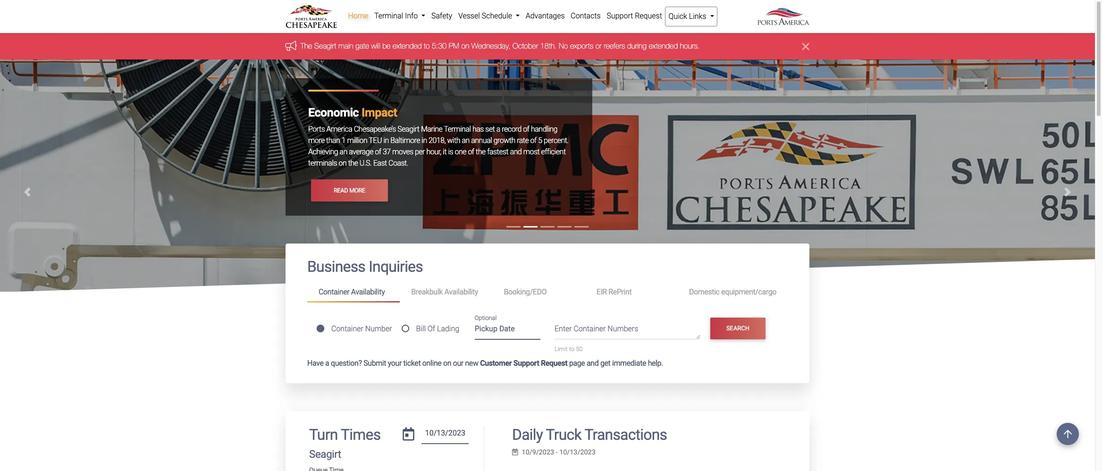 Task type: vqa. For each thing, say whether or not it's contained in the screenshot.
the leftmost name
no



Task type: locate. For each thing, give the bounding box(es) containing it.
main content
[[278, 244, 817, 471]]

rate
[[517, 136, 529, 145]]

daily
[[512, 426, 543, 443]]

on right pm on the left of the page
[[462, 42, 470, 50]]

1 vertical spatial on
[[339, 159, 347, 168]]

seagirt inside alert
[[315, 42, 337, 50]]

seagirt right the
[[315, 42, 337, 50]]

availability down business inquiries
[[351, 288, 385, 296]]

safety link
[[428, 7, 455, 25]]

search button
[[710, 317, 766, 339]]

read more link
[[311, 180, 388, 201]]

close image
[[802, 41, 809, 52]]

reefers
[[604, 42, 625, 50]]

economic engine image
[[0, 60, 1095, 471]]

0 horizontal spatial request
[[541, 358, 567, 367]]

seagirt inside ports america chesapeake's seagirt marine terminal has set a record of handling more than 1 million teu in baltimore in 2018,                         with an annual growth rate of 5 percent. achieving an average of 37 moves per hour, it is one of the fastest and most efficient terminals on the u.s. east coast.
[[398, 125, 419, 134]]

average
[[349, 147, 373, 156]]

None text field
[[422, 426, 469, 444]]

2 availability from the left
[[444, 288, 478, 296]]

Optional text field
[[475, 321, 540, 340]]

limit
[[555, 346, 568, 353]]

1 horizontal spatial the
[[476, 147, 486, 156]]

1
[[342, 136, 346, 145]]

times
[[341, 426, 381, 443]]

a right set
[[496, 125, 500, 134]]

support up reefers
[[607, 11, 633, 20]]

1 vertical spatial and
[[587, 358, 599, 367]]

eir reprint
[[596, 288, 632, 296]]

2 horizontal spatial on
[[462, 42, 470, 50]]

growth
[[494, 136, 515, 145]]

business inquiries
[[307, 258, 423, 276]]

transactions
[[585, 426, 667, 443]]

0 horizontal spatial support
[[513, 358, 539, 367]]

to left 5:30
[[424, 42, 430, 50]]

1 horizontal spatial to
[[569, 346, 575, 353]]

or
[[596, 42, 602, 50]]

request
[[635, 11, 662, 20], [541, 358, 567, 367]]

customer support request link
[[480, 358, 567, 367]]

the
[[301, 42, 312, 50]]

than
[[326, 136, 340, 145]]

east
[[373, 159, 387, 168]]

0 horizontal spatial a
[[325, 358, 329, 367]]

america
[[326, 125, 352, 134]]

an down 1
[[340, 147, 347, 156]]

container left number
[[331, 324, 363, 333]]

contacts
[[571, 11, 601, 20]]

container number
[[331, 324, 392, 333]]

vessel schedule link
[[455, 7, 523, 25]]

1 horizontal spatial terminal
[[444, 125, 471, 134]]

0 horizontal spatial in
[[383, 136, 389, 145]]

october
[[513, 42, 538, 50]]

of up rate
[[523, 125, 529, 134]]

reprint
[[609, 288, 632, 296]]

eir reprint link
[[585, 284, 678, 301]]

the down the annual
[[476, 147, 486, 156]]

in up per
[[422, 136, 427, 145]]

0 horizontal spatial and
[[510, 147, 522, 156]]

request left quick
[[635, 11, 662, 20]]

vessel
[[458, 11, 480, 20]]

the left u.s.
[[348, 159, 358, 168]]

container availability
[[319, 288, 385, 296]]

0 vertical spatial request
[[635, 11, 662, 20]]

1 horizontal spatial request
[[635, 11, 662, 20]]

1 horizontal spatial and
[[587, 358, 599, 367]]

1 horizontal spatial availability
[[444, 288, 478, 296]]

number
[[365, 324, 392, 333]]

1 vertical spatial seagirt
[[398, 125, 419, 134]]

business
[[307, 258, 365, 276]]

container for container availability
[[319, 288, 349, 296]]

our
[[453, 358, 463, 367]]

0 horizontal spatial on
[[339, 159, 347, 168]]

daily truck transactions
[[512, 426, 667, 443]]

in right teu
[[383, 136, 389, 145]]

availability right breakbulk at the bottom of page
[[444, 288, 478, 296]]

0 vertical spatial on
[[462, 42, 470, 50]]

record
[[502, 125, 522, 134]]

get
[[600, 358, 610, 367]]

teu
[[369, 136, 382, 145]]

extended right during
[[649, 42, 678, 50]]

0 vertical spatial terminal
[[374, 11, 403, 20]]

1 availability from the left
[[351, 288, 385, 296]]

be
[[383, 42, 391, 50]]

the seagirt main gate will be extended to 5:30 pm on wednesday, october 18th.  no exports or reefers during extended hours. link
[[301, 42, 700, 50]]

1 vertical spatial support
[[513, 358, 539, 367]]

0 vertical spatial and
[[510, 147, 522, 156]]

0 horizontal spatial extended
[[393, 42, 422, 50]]

1 horizontal spatial extended
[[649, 42, 678, 50]]

container down business
[[319, 288, 349, 296]]

1 vertical spatial request
[[541, 358, 567, 367]]

have a question? submit your ticket online on our new customer support request page and get immediate help.
[[307, 358, 663, 367]]

extended
[[393, 42, 422, 50], [649, 42, 678, 50]]

seagirt up baltimore
[[398, 125, 419, 134]]

a right have
[[325, 358, 329, 367]]

extended right be
[[393, 42, 422, 50]]

0 horizontal spatial an
[[340, 147, 347, 156]]

2018,
[[429, 136, 446, 145]]

1 vertical spatial a
[[325, 358, 329, 367]]

will
[[371, 42, 381, 50]]

-
[[556, 448, 558, 456]]

to left 50
[[569, 346, 575, 353]]

search
[[726, 325, 750, 332]]

10/9/2023
[[522, 448, 554, 456]]

calendar week image
[[512, 449, 518, 456]]

turn
[[309, 426, 338, 443]]

on
[[462, 42, 470, 50], [339, 159, 347, 168], [443, 358, 451, 367]]

0 vertical spatial seagirt
[[315, 42, 337, 50]]

1 horizontal spatial on
[[443, 358, 451, 367]]

1 in from the left
[[383, 136, 389, 145]]

on left our
[[443, 358, 451, 367]]

0 vertical spatial a
[[496, 125, 500, 134]]

exports
[[570, 42, 594, 50]]

seagirt down turn
[[309, 448, 341, 460]]

container
[[319, 288, 349, 296], [331, 324, 363, 333], [574, 324, 606, 333]]

most
[[523, 147, 540, 156]]

page
[[569, 358, 585, 367]]

support right customer on the left
[[513, 358, 539, 367]]

2 vertical spatial on
[[443, 358, 451, 367]]

1 vertical spatial to
[[569, 346, 575, 353]]

1 horizontal spatial in
[[422, 136, 427, 145]]

bill of lading
[[416, 324, 459, 333]]

and left get
[[587, 358, 599, 367]]

support inside main content
[[513, 358, 539, 367]]

a inside ports america chesapeake's seagirt marine terminal has set a record of handling more than 1 million teu in baltimore in 2018,                         with an annual growth rate of 5 percent. achieving an average of 37 moves per hour, it is one of the fastest and most efficient terminals on the u.s. east coast.
[[496, 125, 500, 134]]

more
[[349, 187, 365, 194]]

and inside main content
[[587, 358, 599, 367]]

home link
[[345, 7, 371, 25]]

0 vertical spatial to
[[424, 42, 430, 50]]

equipment/cargo
[[721, 288, 776, 296]]

on right 'terminals'
[[339, 159, 347, 168]]

million
[[347, 136, 367, 145]]

economic
[[308, 106, 359, 120]]

calendar day image
[[403, 427, 414, 441]]

0 vertical spatial support
[[607, 11, 633, 20]]

wednesday,
[[472, 42, 511, 50]]

quick links
[[669, 12, 708, 21]]

1 vertical spatial terminal
[[444, 125, 471, 134]]

an right with
[[462, 136, 470, 145]]

advantages link
[[523, 7, 568, 25]]

1 horizontal spatial a
[[496, 125, 500, 134]]

truck
[[546, 426, 581, 443]]

and down rate
[[510, 147, 522, 156]]

1 horizontal spatial an
[[462, 136, 470, 145]]

terminal up with
[[444, 125, 471, 134]]

no
[[559, 42, 568, 50]]

1 vertical spatial the
[[348, 159, 358, 168]]

enter
[[555, 324, 572, 333]]

request down limit
[[541, 358, 567, 367]]

0 horizontal spatial availability
[[351, 288, 385, 296]]

0 horizontal spatial to
[[424, 42, 430, 50]]

lading
[[437, 324, 459, 333]]

terminal left info
[[374, 11, 403, 20]]

main content containing business inquiries
[[278, 244, 817, 471]]

1 vertical spatial an
[[340, 147, 347, 156]]

read
[[334, 187, 348, 194]]



Task type: describe. For each thing, give the bounding box(es) containing it.
enter container numbers
[[555, 324, 638, 333]]

availability for container availability
[[351, 288, 385, 296]]

numbers
[[608, 324, 638, 333]]

0 vertical spatial an
[[462, 136, 470, 145]]

your
[[388, 358, 402, 367]]

ports america chesapeake's seagirt marine terminal has set a record of handling more than 1 million teu in baltimore in 2018,                         with an annual growth rate of 5 percent. achieving an average of 37 moves per hour, it is one of the fastest and most efficient terminals on the u.s. east coast.
[[308, 125, 569, 168]]

schedule
[[482, 11, 512, 20]]

advantages
[[526, 11, 565, 20]]

quick links link
[[665, 7, 717, 26]]

booking/edo
[[504, 288, 547, 296]]

the seagirt main gate will be extended to 5:30 pm on wednesday, october 18th.  no exports or reefers during extended hours.
[[301, 42, 700, 50]]

vessel schedule
[[458, 11, 514, 20]]

inquiries
[[369, 258, 423, 276]]

bullhorn image
[[286, 41, 301, 51]]

the seagirt main gate will be extended to 5:30 pm on wednesday, october 18th.  no exports or reefers during extended hours. alert
[[0, 33, 1095, 60]]

question?
[[331, 358, 362, 367]]

1 horizontal spatial support
[[607, 11, 633, 20]]

availability for breakbulk availability
[[444, 288, 478, 296]]

is
[[448, 147, 453, 156]]

a inside main content
[[325, 358, 329, 367]]

has
[[472, 125, 484, 134]]

baltimore
[[390, 136, 420, 145]]

hour,
[[426, 147, 441, 156]]

eir
[[596, 288, 607, 296]]

domestic
[[689, 288, 720, 296]]

on inside main content
[[443, 358, 451, 367]]

annual
[[471, 136, 492, 145]]

fastest
[[487, 147, 508, 156]]

breakbulk availability
[[411, 288, 478, 296]]

marine
[[421, 125, 442, 134]]

and inside ports america chesapeake's seagirt marine terminal has set a record of handling more than 1 million teu in baltimore in 2018,                         with an annual growth rate of 5 percent. achieving an average of 37 moves per hour, it is one of the fastest and most efficient terminals on the u.s. east coast.
[[510, 147, 522, 156]]

10/13/2023
[[559, 448, 596, 456]]

to inside main content
[[569, 346, 575, 353]]

links
[[689, 12, 706, 21]]

limit to 50
[[555, 346, 583, 353]]

domestic equipment/cargo
[[689, 288, 776, 296]]

more
[[308, 136, 325, 145]]

2 in from the left
[[422, 136, 427, 145]]

have
[[307, 358, 324, 367]]

breakbulk availability link
[[400, 284, 493, 301]]

new
[[465, 358, 478, 367]]

18th.
[[541, 42, 557, 50]]

main
[[339, 42, 354, 50]]

0 horizontal spatial terminal
[[374, 11, 403, 20]]

coast.
[[388, 159, 408, 168]]

moves
[[392, 147, 413, 156]]

1 extended from the left
[[393, 42, 422, 50]]

ports
[[308, 125, 325, 134]]

go to top image
[[1057, 423, 1079, 445]]

37
[[383, 147, 391, 156]]

container for container number
[[331, 324, 363, 333]]

home
[[348, 11, 368, 20]]

on inside ports america chesapeake's seagirt marine terminal has set a record of handling more than 1 million teu in baltimore in 2018,                         with an annual growth rate of 5 percent. achieving an average of 37 moves per hour, it is one of the fastest and most efficient terminals on the u.s. east coast.
[[339, 159, 347, 168]]

support request
[[607, 11, 662, 20]]

achieving
[[308, 147, 338, 156]]

10/9/2023 - 10/13/2023
[[522, 448, 596, 456]]

container up 50
[[574, 324, 606, 333]]

terminal inside ports america chesapeake's seagirt marine terminal has set a record of handling more than 1 million teu in baltimore in 2018,                         with an annual growth rate of 5 percent. achieving an average of 37 moves per hour, it is one of the fastest and most efficient terminals on the u.s. east coast.
[[444, 125, 471, 134]]

0 vertical spatial the
[[476, 147, 486, 156]]

booking/edo link
[[493, 284, 585, 301]]

0 horizontal spatial the
[[348, 159, 358, 168]]

5
[[538, 136, 542, 145]]

per
[[415, 147, 425, 156]]

with
[[447, 136, 460, 145]]

pm
[[449, 42, 460, 50]]

quick
[[669, 12, 687, 21]]

optional
[[475, 314, 497, 321]]

Enter Container Numbers text field
[[555, 323, 700, 340]]

gate
[[356, 42, 369, 50]]

5:30
[[432, 42, 447, 50]]

hours.
[[680, 42, 700, 50]]

ticket
[[403, 358, 421, 367]]

it
[[443, 147, 447, 156]]

economic impact
[[308, 106, 397, 120]]

online
[[422, 358, 442, 367]]

efficient
[[541, 147, 566, 156]]

of left 5
[[530, 136, 537, 145]]

2 vertical spatial seagirt
[[309, 448, 341, 460]]

of right one
[[468, 147, 474, 156]]

none text field inside main content
[[422, 426, 469, 444]]

customer
[[480, 358, 512, 367]]

submit
[[364, 358, 386, 367]]

request inside main content
[[541, 358, 567, 367]]

one
[[455, 147, 466, 156]]

info
[[405, 11, 418, 20]]

container availability link
[[307, 284, 400, 302]]

breakbulk
[[411, 288, 443, 296]]

2 extended from the left
[[649, 42, 678, 50]]

to inside alert
[[424, 42, 430, 50]]

of left 37
[[375, 147, 381, 156]]

terminal info
[[374, 11, 420, 20]]

u.s.
[[360, 159, 372, 168]]

contacts link
[[568, 7, 604, 25]]

on inside alert
[[462, 42, 470, 50]]

handling
[[531, 125, 557, 134]]

percent.
[[544, 136, 569, 145]]



